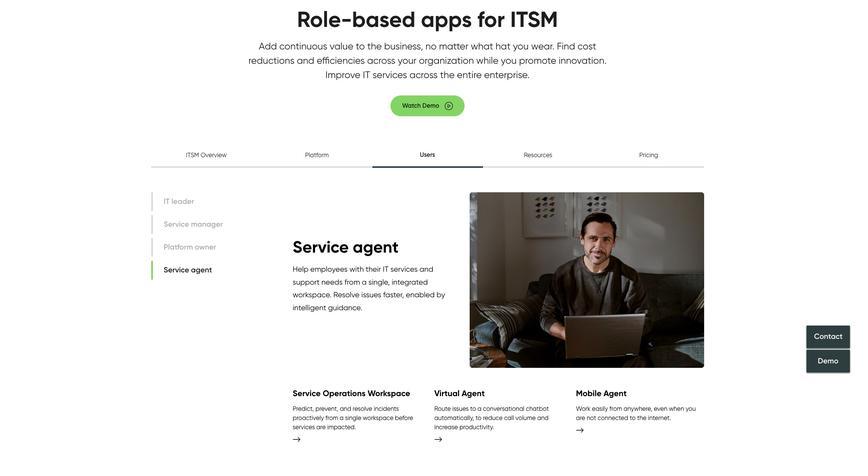 Task type: describe. For each thing, give the bounding box(es) containing it.
the inside work easily from anywhere, even when you are not connected to the internet.
[[638, 415, 647, 422]]

needs
[[322, 278, 343, 287]]

intelligent
[[293, 304, 326, 312]]

reduce
[[483, 415, 503, 422]]

from inside predict, prevent, and resolve incidents proactively from a single workspace before services are impacted.
[[326, 415, 338, 422]]

and inside help employees with their it services and support needs from a single, integrated workspace. resolve issues faster, enabled by intelligent guidance.
[[420, 265, 434, 274]]

call
[[504, 415, 514, 422]]

conversational
[[483, 406, 525, 413]]

resolve
[[353, 406, 372, 413]]

role-
[[297, 6, 352, 33]]

agent for virtual agent
[[462, 389, 485, 399]]

services inside predict, prevent, and resolve incidents proactively from a single workspace before services are impacted.
[[293, 424, 315, 431]]

it inside help employees with their it services and support needs from a single, integrated workspace. resolve issues faster, enabled by intelligent guidance.
[[383, 265, 389, 274]]

and inside add continuous value to the business, no matter what hat you wear. find cost reductions and efficiencies across your organization while you promote innovation. improve it services across the entire enterprise.
[[297, 55, 315, 66]]

for
[[478, 6, 505, 33]]

guidance.
[[328, 304, 363, 312]]

a inside route issues to a conversational chatbot automatically, to reduce call volume and increase productivity.
[[478, 406, 482, 413]]

hat
[[496, 40, 511, 52]]

value
[[330, 40, 354, 52]]

route
[[435, 406, 451, 413]]

role-based apps for itsm
[[297, 6, 558, 33]]

0 vertical spatial the
[[367, 40, 382, 52]]

workspace
[[368, 389, 410, 399]]

wear.
[[531, 40, 555, 52]]

work easily from anywhere, even when you are not connected to the internet.
[[576, 406, 696, 422]]

with
[[350, 265, 364, 274]]

entire
[[457, 69, 482, 81]]

when
[[669, 406, 685, 413]]

productivity.
[[460, 424, 494, 431]]

demo link
[[807, 350, 851, 373]]

virtual agent
[[435, 389, 485, 399]]

reductions
[[249, 55, 295, 66]]

contact link
[[807, 326, 851, 349]]

what
[[471, 40, 493, 52]]

support
[[293, 278, 320, 287]]

cost
[[578, 40, 597, 52]]

service for service agent
[[293, 237, 349, 258]]

even
[[654, 406, 668, 413]]

virtual
[[435, 389, 460, 399]]

are inside work easily from anywhere, even when you are not connected to the internet.
[[576, 415, 586, 422]]

services inside help employees with their it services and support needs from a single, integrated workspace. resolve issues faster, enabled by intelligent guidance.
[[391, 265, 418, 274]]

a inside help employees with their it services and support needs from a single, integrated workspace. resolve issues faster, enabled by intelligent guidance.
[[362, 278, 367, 287]]

incidents
[[374, 406, 399, 413]]

anywhere,
[[624, 406, 653, 413]]

promote
[[519, 55, 557, 66]]

find
[[557, 40, 576, 52]]

resolve
[[334, 291, 360, 300]]

single,
[[369, 278, 390, 287]]

1 vertical spatial the
[[440, 69, 455, 81]]

it inside add continuous value to the business, no matter what hat you wear. find cost reductions and efficiencies across your organization while you promote innovation. improve it services across the entire enterprise.
[[363, 69, 370, 81]]

workspace
[[363, 415, 394, 422]]

easily
[[592, 406, 608, 413]]

mobile
[[576, 389, 602, 399]]

demo
[[818, 357, 839, 366]]

impacted.
[[327, 424, 356, 431]]

are inside predict, prevent, and resolve incidents proactively from a single workspace before services are impacted.
[[317, 424, 326, 431]]

apps
[[421, 6, 472, 33]]

enterprise.
[[484, 69, 530, 81]]



Task type: locate. For each thing, give the bounding box(es) containing it.
efficiencies
[[317, 55, 365, 66]]

across
[[367, 55, 396, 66], [410, 69, 438, 81]]

a up impacted.
[[340, 415, 344, 422]]

and down the chatbot
[[538, 415, 549, 422]]

help employees with their it services and support needs from a single, integrated workspace. resolve issues faster, enabled by intelligent guidance.
[[293, 265, 445, 312]]

employees
[[311, 265, 348, 274]]

and down 'continuous'
[[297, 55, 315, 66]]

a down 'with'
[[362, 278, 367, 287]]

to inside add continuous value to the business, no matter what hat you wear. find cost reductions and efficiencies across your organization while you promote innovation. improve it services across the entire enterprise.
[[356, 40, 365, 52]]

it
[[363, 69, 370, 81], [383, 265, 389, 274]]

enabled
[[406, 291, 435, 300]]

from
[[345, 278, 360, 287], [610, 406, 623, 413], [326, 415, 338, 422]]

0 vertical spatial issues
[[362, 291, 382, 300]]

0 vertical spatial across
[[367, 55, 396, 66]]

before
[[395, 415, 414, 422]]

add continuous value to the business, no matter what hat you wear. find cost reductions and efficiencies across your organization while you promote innovation. improve it services across the entire enterprise.
[[249, 40, 607, 81]]

across left your
[[367, 55, 396, 66]]

2 agent from the left
[[604, 389, 627, 399]]

add
[[259, 40, 277, 52]]

0 vertical spatial it
[[363, 69, 370, 81]]

1 agent from the left
[[462, 389, 485, 399]]

to
[[356, 40, 365, 52], [471, 406, 476, 413], [476, 415, 482, 422], [630, 415, 636, 422]]

faster,
[[383, 291, 404, 300]]

itsm
[[511, 6, 558, 33]]

chatbot
[[526, 406, 549, 413]]

0 horizontal spatial issues
[[362, 291, 382, 300]]

a inside predict, prevent, and resolve incidents proactively from a single workspace before services are impacted.
[[340, 415, 344, 422]]

services up integrated
[[391, 265, 418, 274]]

not
[[587, 415, 597, 422]]

the down based at the left
[[367, 40, 382, 52]]

2 horizontal spatial a
[[478, 406, 482, 413]]

1 horizontal spatial it
[[383, 265, 389, 274]]

operations
[[323, 389, 366, 399]]

you right when
[[686, 406, 696, 413]]

organization
[[419, 55, 474, 66]]

proactively
[[293, 415, 324, 422]]

prevent,
[[316, 406, 339, 413]]

agent right virtual
[[462, 389, 485, 399]]

0 horizontal spatial agent
[[462, 389, 485, 399]]

2 vertical spatial services
[[293, 424, 315, 431]]

1 vertical spatial a
[[478, 406, 482, 413]]

1 horizontal spatial across
[[410, 69, 438, 81]]

services down your
[[373, 69, 407, 81]]

1 vertical spatial you
[[501, 55, 517, 66]]

work
[[576, 406, 591, 413]]

service up employees
[[293, 237, 349, 258]]

are
[[576, 415, 586, 422], [317, 424, 326, 431]]

0 vertical spatial you
[[513, 40, 529, 52]]

no
[[426, 40, 437, 52]]

from inside help employees with their it services and support needs from a single, integrated workspace. resolve issues faster, enabled by intelligent guidance.
[[345, 278, 360, 287]]

agent
[[462, 389, 485, 399], [604, 389, 627, 399]]

0 horizontal spatial it
[[363, 69, 370, 81]]

improve
[[326, 69, 361, 81]]

a
[[362, 278, 367, 287], [478, 406, 482, 413], [340, 415, 344, 422]]

it right their
[[383, 265, 389, 274]]

and
[[297, 55, 315, 66], [420, 265, 434, 274], [340, 406, 351, 413], [538, 415, 549, 422]]

2 horizontal spatial from
[[610, 406, 623, 413]]

1 horizontal spatial the
[[440, 69, 455, 81]]

0 horizontal spatial are
[[317, 424, 326, 431]]

to inside work easily from anywhere, even when you are not connected to the internet.
[[630, 415, 636, 422]]

2 service from the top
[[293, 389, 321, 399]]

service agent
[[293, 237, 399, 258]]

services
[[373, 69, 407, 81], [391, 265, 418, 274], [293, 424, 315, 431]]

0 horizontal spatial across
[[367, 55, 396, 66]]

2 vertical spatial the
[[638, 415, 647, 422]]

based
[[352, 6, 416, 33]]

help
[[293, 265, 309, 274]]

predict,
[[293, 406, 314, 413]]

your
[[398, 55, 417, 66]]

you
[[513, 40, 529, 52], [501, 55, 517, 66], [686, 406, 696, 413]]

2 vertical spatial you
[[686, 406, 696, 413]]

route issues to a conversational chatbot automatically, to reduce call volume and increase productivity.
[[435, 406, 549, 431]]

increase
[[435, 424, 458, 431]]

1 horizontal spatial a
[[362, 278, 367, 287]]

service
[[293, 237, 349, 258], [293, 389, 321, 399]]

2 horizontal spatial the
[[638, 415, 647, 422]]

business,
[[384, 40, 423, 52]]

0 horizontal spatial the
[[367, 40, 382, 52]]

0 vertical spatial from
[[345, 278, 360, 287]]

agent for mobile agent
[[604, 389, 627, 399]]

service operations workspace
[[293, 389, 410, 399]]

0 vertical spatial a
[[362, 278, 367, 287]]

services inside add continuous value to the business, no matter what hat you wear. find cost reductions and efficiencies across your organization while you promote innovation. improve it services across the entire enterprise.
[[373, 69, 407, 81]]

innovation.
[[559, 55, 607, 66]]

1 vertical spatial it
[[383, 265, 389, 274]]

1 horizontal spatial issues
[[453, 406, 469, 413]]

it right improve
[[363, 69, 370, 81]]

the down anywhere,
[[638, 415, 647, 422]]

while
[[477, 55, 499, 66]]

services down the proactively on the left of page
[[293, 424, 315, 431]]

issues down the 'single,'
[[362, 291, 382, 300]]

single
[[345, 415, 362, 422]]

0 vertical spatial service
[[293, 237, 349, 258]]

are down work
[[576, 415, 586, 422]]

the down organization
[[440, 69, 455, 81]]

1 vertical spatial across
[[410, 69, 438, 81]]

you right the hat
[[513, 40, 529, 52]]

from down 'with'
[[345, 278, 360, 287]]

1 horizontal spatial from
[[345, 278, 360, 287]]

connected
[[598, 415, 629, 422]]

are down the proactively on the left of page
[[317, 424, 326, 431]]

1 vertical spatial service
[[293, 389, 321, 399]]

0 vertical spatial services
[[373, 69, 407, 81]]

0 horizontal spatial from
[[326, 415, 338, 422]]

issues inside help employees with their it services and support needs from a single, integrated workspace. resolve issues faster, enabled by intelligent guidance.
[[362, 291, 382, 300]]

predict, prevent, and resolve incidents proactively from a single workspace before services are impacted.
[[293, 406, 414, 431]]

0 horizontal spatial a
[[340, 415, 344, 422]]

1 vertical spatial issues
[[453, 406, 469, 413]]

mobile agent
[[576, 389, 627, 399]]

agent up the easily
[[604, 389, 627, 399]]

issues up 'automatically,'
[[453, 406, 469, 413]]

continuous
[[280, 40, 328, 52]]

service for service operations workspace
[[293, 389, 321, 399]]

internet.
[[648, 415, 671, 422]]

across down your
[[410, 69, 438, 81]]

their
[[366, 265, 381, 274]]

a up productivity.
[[478, 406, 482, 413]]

you inside work easily from anywhere, even when you are not connected to the internet.
[[686, 406, 696, 413]]

from down prevent,
[[326, 415, 338, 422]]

2 vertical spatial from
[[326, 415, 338, 422]]

contact
[[815, 333, 843, 342]]

integrated
[[392, 278, 428, 287]]

issues
[[362, 291, 382, 300], [453, 406, 469, 413]]

1 horizontal spatial are
[[576, 415, 586, 422]]

by
[[437, 291, 445, 300]]

1 vertical spatial services
[[391, 265, 418, 274]]

automatically,
[[435, 415, 474, 422]]

1 vertical spatial are
[[317, 424, 326, 431]]

0 vertical spatial are
[[576, 415, 586, 422]]

and inside route issues to a conversational chatbot automatically, to reduce call volume and increase productivity.
[[538, 415, 549, 422]]

matter
[[439, 40, 469, 52]]

you up enterprise.
[[501, 55, 517, 66]]

2 vertical spatial a
[[340, 415, 344, 422]]

workspace.
[[293, 291, 332, 300]]

from up connected
[[610, 406, 623, 413]]

the
[[367, 40, 382, 52], [440, 69, 455, 81], [638, 415, 647, 422]]

volume
[[516, 415, 536, 422]]

and inside predict, prevent, and resolve incidents proactively from a single workspace before services are impacted.
[[340, 406, 351, 413]]

issues inside route issues to a conversational chatbot automatically, to reduce call volume and increase productivity.
[[453, 406, 469, 413]]

1 vertical spatial from
[[610, 406, 623, 413]]

service up predict,
[[293, 389, 321, 399]]

1 horizontal spatial agent
[[604, 389, 627, 399]]

and up single
[[340, 406, 351, 413]]

from inside work easily from anywhere, even when you are not connected to the internet.
[[610, 406, 623, 413]]

and up integrated
[[420, 265, 434, 274]]

1 service from the top
[[293, 237, 349, 258]]

agent
[[353, 237, 399, 258]]



Task type: vqa. For each thing, say whether or not it's contained in the screenshot.
for on the right of page
yes



